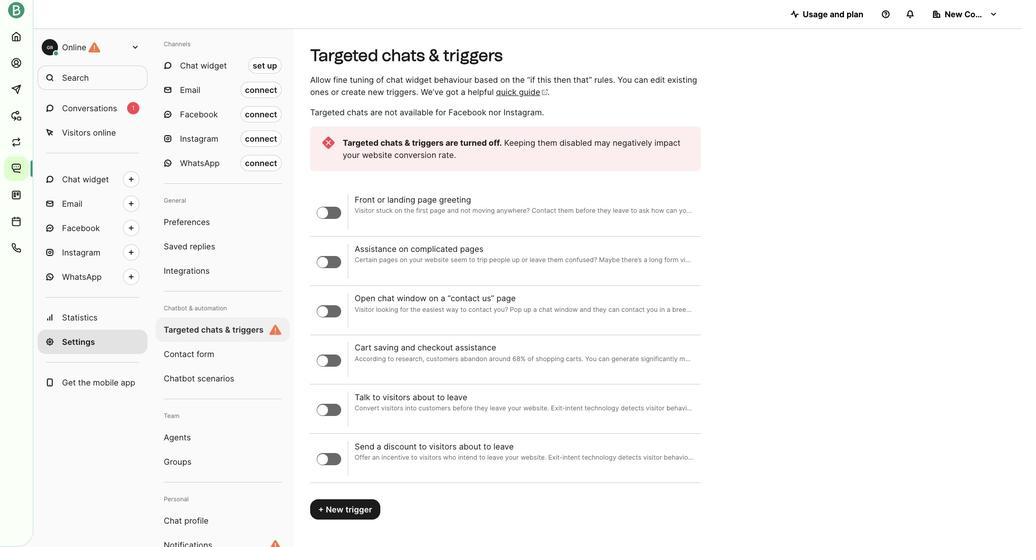 Task type: describe. For each thing, give the bounding box(es) containing it.
get
[[62, 378, 76, 388]]

0 vertical spatial instagram
[[180, 134, 218, 144]]

chat profile
[[164, 516, 209, 526]]

allow fine tuning of chat widget behaviour based on the "if this then that" rules. you can edit existing ones or create new triggers. we've got a helpful
[[310, 75, 697, 97]]

1 vertical spatial chat
[[378, 294, 395, 304]]

conversion
[[394, 150, 436, 160]]

the left easiest
[[411, 306, 421, 314]]

0 horizontal spatial are
[[370, 107, 383, 118]]

pages
[[460, 244, 484, 255]]

plan
[[847, 9, 864, 19]]

open
[[355, 294, 375, 304]]

search link
[[38, 66, 148, 90]]

& inside targeted chats & triggers link
[[225, 325, 230, 335]]

available
[[400, 107, 433, 118]]

in
[[660, 306, 665, 314]]

a right in
[[667, 306, 671, 314]]

settings link
[[38, 330, 148, 355]]

the right get
[[78, 378, 91, 388]]

helpful
[[468, 87, 494, 97]]

cart
[[355, 343, 372, 353]]

or inside the allow fine tuning of chat widget behaviour based on the "if this then that" rules. you can edit existing ones or create new triggers. we've got a helpful
[[331, 87, 339, 97]]

cart saving and checkout assistance link
[[355, 343, 694, 364]]

0 vertical spatial up
[[267, 61, 277, 71]]

the inside the allow fine tuning of chat widget behaviour based on the "if this then that" rules. you can edit existing ones or create new triggers. we've got a helpful
[[512, 75, 525, 85]]

online
[[93, 128, 116, 138]]

based
[[475, 75, 498, 85]]

chats up of
[[382, 46, 425, 65]]

an
[[789, 306, 796, 314]]

targeted up contact
[[164, 325, 199, 335]]

+
[[318, 505, 324, 515]]

statistics link
[[38, 306, 148, 330]]

about inside talk to visitors about to leave link
[[413, 392, 435, 403]]

front or landing page greeting link
[[355, 195, 694, 216]]

negatively
[[613, 138, 652, 148]]

leave inside send a discount to visitors about to leave link
[[494, 442, 514, 452]]

0 vertical spatial widget
[[201, 61, 227, 71]]

targeted chats are not available for facebook nor instagram.
[[310, 107, 544, 118]]

open chat window on a "contact us" page visitor looking for the easiest way to contact you? pop up a chat window and they can contact you in a breeze, rather than having to wait for an email back. just enter the url for your "contact us" page.
[[355, 294, 976, 314]]

you
[[647, 306, 658, 314]]

disabled
[[560, 138, 592, 148]]

on inside open chat window on a "contact us" page visitor looking for the easiest way to contact you? pop up a chat window and they can contact you in a breeze, rather than having to wait for an email back. just enter the url for your "contact us" page.
[[429, 294, 439, 304]]

saved
[[164, 242, 188, 252]]

for right url
[[894, 306, 902, 314]]

0 horizontal spatial email
[[62, 199, 82, 209]]

2 horizontal spatial facebook
[[449, 107, 486, 118]]

1 vertical spatial "contact
[[920, 306, 945, 314]]

general
[[164, 197, 186, 204]]

0 vertical spatial window
[[397, 294, 427, 304]]

contact form link
[[156, 342, 290, 367]]

automation
[[195, 305, 227, 312]]

greeting
[[439, 195, 471, 205]]

than
[[718, 306, 732, 314]]

app
[[121, 378, 135, 388]]

your inside keeping them disabled may negatively impact your website conversion rate.
[[343, 150, 360, 160]]

1 horizontal spatial whatsapp
[[180, 158, 220, 168]]

front or landing page greeting
[[355, 195, 471, 205]]

0 horizontal spatial widget
[[83, 174, 109, 185]]

saving
[[374, 343, 399, 353]]

easiest
[[422, 306, 444, 314]]

team
[[164, 413, 180, 420]]

leave inside talk to visitors about to leave link
[[447, 392, 467, 403]]

new company
[[945, 9, 1002, 19]]

groups
[[164, 457, 192, 467]]

wait
[[764, 306, 776, 314]]

on inside "link"
[[399, 244, 409, 255]]

ones
[[310, 87, 329, 97]]

personal
[[164, 496, 189, 504]]

a right send
[[377, 442, 381, 452]]

& up behaviour
[[429, 46, 440, 65]]

and inside cart saving and checkout assistance link
[[401, 343, 415, 353]]

chat inside the allow fine tuning of chat widget behaviour based on the "if this then that" rules. you can edit existing ones or create new triggers. we've got a helpful
[[386, 75, 403, 85]]

guide
[[519, 87, 541, 97]]

instagram.
[[504, 107, 544, 118]]

trigger
[[346, 505, 372, 515]]

0 horizontal spatial visitors
[[383, 392, 410, 403]]

impact
[[655, 138, 681, 148]]

email link
[[38, 192, 148, 216]]

connect for facebook
[[245, 109, 277, 120]]

rather
[[697, 306, 716, 314]]

settings
[[62, 337, 95, 347]]

statistics
[[62, 313, 98, 323]]

chat profile link
[[156, 509, 290, 534]]

chat inside chat widget link
[[62, 174, 80, 185]]

that"
[[574, 75, 592, 85]]

saved replies
[[164, 242, 215, 252]]

1 vertical spatial instagram
[[62, 248, 100, 258]]

new
[[368, 87, 384, 97]]

can inside the allow fine tuning of chat widget behaviour based on the "if this then that" rules. you can edit existing ones or create new triggers. we've got a helpful
[[634, 75, 648, 85]]

1 horizontal spatial visitors
[[429, 442, 457, 452]]

you?
[[494, 306, 508, 314]]

your inside open chat window on a "contact us" page visitor looking for the easiest way to contact you? pop up a chat window and they can contact you in a breeze, rather than having to wait for an email back. just enter the url for your "contact us" page.
[[904, 306, 918, 314]]

agents
[[164, 433, 191, 443]]

send
[[355, 442, 375, 452]]

talk
[[355, 392, 370, 403]]

1
[[132, 104, 135, 112]]

assistance
[[355, 244, 397, 255]]

targeted up fine
[[310, 46, 378, 65]]

.
[[548, 87, 550, 97]]

chatbot for chatbot & automation
[[164, 305, 187, 312]]

triggers.
[[386, 87, 419, 97]]

send a discount to visitors about to leave
[[355, 442, 514, 452]]

new company button
[[925, 4, 1006, 24]]

a right pop
[[533, 306, 537, 314]]

quick guide
[[496, 87, 541, 97]]

contact form
[[164, 349, 214, 360]]

they
[[593, 306, 607, 314]]

set
[[253, 61, 265, 71]]

keeping
[[504, 138, 535, 148]]

agents link
[[156, 426, 290, 450]]

1 vertical spatial targeted chats & triggers
[[164, 325, 264, 335]]

off.
[[489, 138, 502, 148]]

rules.
[[595, 75, 615, 85]]

assistance on complicated pages
[[355, 244, 484, 255]]

1 vertical spatial or
[[377, 195, 385, 205]]

website
[[362, 150, 392, 160]]

pop
[[510, 306, 522, 314]]

scenarios
[[197, 374, 234, 384]]

0 vertical spatial us"
[[482, 294, 494, 304]]

instagram link
[[38, 241, 148, 265]]

2 contact from the left
[[622, 306, 645, 314]]

integrations
[[164, 266, 210, 276]]

discount
[[384, 442, 417, 452]]

preferences link
[[156, 210, 290, 235]]



Task type: vqa. For each thing, say whether or not it's contained in the screenshot.
the real
no



Task type: locate. For each thing, give the bounding box(es) containing it.
0 horizontal spatial your
[[343, 150, 360, 160]]

targeted chats & triggers down automation
[[164, 325, 264, 335]]

page inside open chat window on a "contact us" page visitor looking for the easiest way to contact you? pop up a chat window and they can contact you in a breeze, rather than having to wait for an email back. just enter the url for your "contact us" page.
[[497, 294, 516, 304]]

looking
[[376, 306, 398, 314]]

chatbot left automation
[[164, 305, 187, 312]]

for down we've
[[436, 107, 446, 118]]

1 horizontal spatial targeted chats & triggers
[[310, 46, 503, 65]]

1 horizontal spatial up
[[524, 306, 532, 314]]

get the mobile app
[[62, 378, 135, 388]]

widget
[[201, 61, 227, 71], [406, 75, 432, 85], [83, 174, 109, 185]]

0 horizontal spatial facebook
[[62, 223, 100, 233]]

0 horizontal spatial leave
[[447, 392, 467, 403]]

chat down channels
[[180, 61, 198, 71]]

and left the they on the bottom right of the page
[[580, 306, 591, 314]]

1 horizontal spatial facebook
[[180, 109, 218, 120]]

up right set
[[267, 61, 277, 71]]

are
[[370, 107, 383, 118], [446, 138, 458, 148]]

1 vertical spatial widget
[[406, 75, 432, 85]]

0 horizontal spatial on
[[399, 244, 409, 255]]

1 horizontal spatial leave
[[494, 442, 514, 452]]

"contact left page.
[[920, 306, 945, 314]]

0 horizontal spatial and
[[401, 343, 415, 353]]

connect for instagram
[[245, 134, 277, 144]]

page right "landing"
[[418, 195, 437, 205]]

0 horizontal spatial page
[[418, 195, 437, 205]]

1 horizontal spatial chat widget
[[180, 61, 227, 71]]

are up rate.
[[446, 138, 458, 148]]

conversations
[[62, 103, 117, 113]]

triggers up contact form link
[[233, 325, 264, 335]]

and inside open chat window on a "contact us" page visitor looking for the easiest way to contact you? pop up a chat window and they can contact you in a breeze, rather than having to wait for an email back. just enter the url for your "contact us" page.
[[580, 306, 591, 314]]

front
[[355, 195, 375, 205]]

the up quick guide
[[512, 75, 525, 85]]

2 vertical spatial widget
[[83, 174, 109, 185]]

a up easiest
[[441, 294, 445, 304]]

about inside send a discount to visitors about to leave link
[[459, 442, 481, 452]]

chat widget
[[180, 61, 227, 71], [62, 174, 109, 185]]

on up easiest
[[429, 294, 439, 304]]

widget up we've
[[406, 75, 432, 85]]

window up easiest
[[397, 294, 427, 304]]

chat widget link
[[38, 167, 148, 192]]

allow
[[310, 75, 331, 85]]

chatbot for chatbot scenarios
[[164, 374, 195, 384]]

0 vertical spatial about
[[413, 392, 435, 403]]

0 horizontal spatial window
[[397, 294, 427, 304]]

1 horizontal spatial are
[[446, 138, 458, 148]]

"contact
[[448, 294, 480, 304], [920, 306, 945, 314]]

1 vertical spatial triggers
[[412, 138, 444, 148]]

assistance
[[455, 343, 496, 353]]

gr
[[47, 45, 53, 50]]

0 vertical spatial chatbot
[[164, 305, 187, 312]]

chat right pop
[[539, 306, 552, 314]]

2 horizontal spatial widget
[[406, 75, 432, 85]]

and right saving
[[401, 343, 415, 353]]

integrations link
[[156, 259, 290, 283]]

up inside open chat window on a "contact us" page visitor looking for the easiest way to contact you? pop up a chat window and they can contact you in a breeze, rather than having to wait for an email back. just enter the url for your "contact us" page.
[[524, 306, 532, 314]]

on inside the allow fine tuning of chat widget behaviour based on the "if this then that" rules. you can edit existing ones or create new triggers. we've got a helpful
[[500, 75, 510, 85]]

4 connect from the top
[[245, 158, 277, 168]]

visitor
[[355, 306, 374, 314]]

contact
[[164, 349, 194, 360]]

2 connect from the top
[[245, 109, 277, 120]]

0 vertical spatial whatsapp
[[180, 158, 220, 168]]

assistance on complicated pages link
[[355, 244, 694, 265]]

whatsapp up general
[[180, 158, 220, 168]]

quick guide link
[[496, 87, 548, 97]]

1 vertical spatial whatsapp
[[62, 272, 102, 282]]

chat up email link
[[62, 174, 80, 185]]

and inside usage and plan button
[[830, 9, 845, 19]]

can inside open chat window on a "contact us" page visitor looking for the easiest way to contact you? pop up a chat window and they can contact you in a breeze, rather than having to wait for an email back. just enter the url for your "contact us" page.
[[609, 306, 620, 314]]

0 vertical spatial and
[[830, 9, 845, 19]]

tuning
[[350, 75, 374, 85]]

usage and plan
[[803, 9, 864, 19]]

your left "website"
[[343, 150, 360, 160]]

chatbot down contact
[[164, 374, 195, 384]]

quick
[[496, 87, 517, 97]]

us"
[[482, 294, 494, 304], [947, 306, 957, 314]]

connect
[[245, 85, 277, 95], [245, 109, 277, 120], [245, 134, 277, 144], [245, 158, 277, 168]]

can
[[634, 75, 648, 85], [609, 306, 620, 314]]

0 vertical spatial visitors
[[383, 392, 410, 403]]

1 vertical spatial up
[[524, 306, 532, 314]]

or down fine
[[331, 87, 339, 97]]

online
[[62, 42, 86, 52]]

chat up the looking
[[378, 294, 395, 304]]

rate.
[[439, 150, 456, 160]]

& up conversion on the left of page
[[405, 138, 410, 148]]

1 horizontal spatial can
[[634, 75, 648, 85]]

widget left set
[[201, 61, 227, 71]]

visitors right talk
[[383, 392, 410, 403]]

can right you
[[634, 75, 648, 85]]

visitors right discount
[[429, 442, 457, 452]]

not
[[385, 107, 398, 118]]

1 vertical spatial on
[[399, 244, 409, 255]]

1 vertical spatial chat
[[62, 174, 80, 185]]

1 vertical spatial page
[[497, 294, 516, 304]]

enter
[[849, 306, 866, 314]]

are left not
[[370, 107, 383, 118]]

email
[[798, 306, 814, 314]]

1 horizontal spatial or
[[377, 195, 385, 205]]

1 horizontal spatial instagram
[[180, 134, 218, 144]]

preferences
[[164, 217, 210, 227]]

contact left "you?"
[[469, 306, 492, 314]]

send a discount to visitors about to leave link
[[355, 442, 694, 463]]

page.
[[959, 306, 976, 314]]

talk to visitors about to leave
[[355, 392, 467, 403]]

widget inside the allow fine tuning of chat widget behaviour based on the "if this then that" rules. you can edit existing ones or create new triggers. we've got a helpful
[[406, 75, 432, 85]]

form
[[197, 349, 214, 360]]

0 horizontal spatial about
[[413, 392, 435, 403]]

0 horizontal spatial up
[[267, 61, 277, 71]]

& up contact form link
[[225, 325, 230, 335]]

0 horizontal spatial can
[[609, 306, 620, 314]]

1 vertical spatial chatbot
[[164, 374, 195, 384]]

0 vertical spatial chat widget
[[180, 61, 227, 71]]

2 vertical spatial on
[[429, 294, 439, 304]]

1 connect from the top
[[245, 85, 277, 95]]

us" up "you?"
[[482, 294, 494, 304]]

1 horizontal spatial and
[[580, 306, 591, 314]]

"contact up way at the bottom
[[448, 294, 480, 304]]

whatsapp inside whatsapp link
[[62, 272, 102, 282]]

0 vertical spatial "contact
[[448, 294, 480, 304]]

targeted down ones
[[310, 107, 345, 118]]

can right the they on the bottom right of the page
[[609, 306, 620, 314]]

chats down create
[[347, 107, 368, 118]]

1 vertical spatial your
[[904, 306, 918, 314]]

connect for email
[[245, 85, 277, 95]]

chats down automation
[[201, 325, 223, 335]]

&
[[429, 46, 440, 65], [405, 138, 410, 148], [189, 305, 193, 312], [225, 325, 230, 335]]

a right the got
[[461, 87, 466, 97]]

replies
[[190, 242, 215, 252]]

0 vertical spatial email
[[180, 85, 200, 95]]

for
[[436, 107, 446, 118], [400, 306, 409, 314], [778, 306, 787, 314], [894, 306, 902, 314]]

widget up email link
[[83, 174, 109, 185]]

0 horizontal spatial "contact
[[448, 294, 480, 304]]

new right +
[[326, 505, 344, 515]]

1 contact from the left
[[469, 306, 492, 314]]

0 horizontal spatial new
[[326, 505, 344, 515]]

having
[[733, 306, 754, 314]]

targeted up "website"
[[343, 138, 379, 148]]

0 vertical spatial can
[[634, 75, 648, 85]]

on right assistance
[[399, 244, 409, 255]]

leave
[[447, 392, 467, 403], [494, 442, 514, 452]]

2 vertical spatial chat
[[164, 516, 182, 526]]

2 horizontal spatial and
[[830, 9, 845, 19]]

1 vertical spatial chat widget
[[62, 174, 109, 185]]

1 vertical spatial email
[[62, 199, 82, 209]]

1 vertical spatial new
[[326, 505, 344, 515]]

for left "an"
[[778, 306, 787, 314]]

this
[[538, 75, 552, 85]]

checkout
[[418, 343, 453, 353]]

chatbot scenarios link
[[156, 367, 290, 391]]

and left plan
[[830, 9, 845, 19]]

1 vertical spatial can
[[609, 306, 620, 314]]

us" left page.
[[947, 306, 957, 314]]

0 horizontal spatial whatsapp
[[62, 272, 102, 282]]

0 vertical spatial chat
[[386, 75, 403, 85]]

whatsapp link
[[38, 265, 148, 289]]

2 vertical spatial and
[[401, 343, 415, 353]]

chatbot inside chatbot scenarios link
[[164, 374, 195, 384]]

1 horizontal spatial about
[[459, 442, 481, 452]]

triggers up conversion on the left of page
[[412, 138, 444, 148]]

2 vertical spatial chat
[[539, 306, 552, 314]]

0 vertical spatial chat
[[180, 61, 198, 71]]

1 horizontal spatial new
[[945, 9, 963, 19]]

a inside the allow fine tuning of chat widget behaviour based on the "if this then that" rules. you can edit existing ones or create new triggers. we've got a helpful
[[461, 87, 466, 97]]

targeted chats & triggers
[[310, 46, 503, 65], [164, 325, 264, 335]]

them
[[538, 138, 557, 148]]

behaviour
[[434, 75, 472, 85]]

triggers up based
[[443, 46, 503, 65]]

1 horizontal spatial contact
[[622, 306, 645, 314]]

1 vertical spatial leave
[[494, 442, 514, 452]]

window left the they on the bottom right of the page
[[554, 306, 578, 314]]

0 horizontal spatial or
[[331, 87, 339, 97]]

then
[[554, 75, 571, 85]]

0 vertical spatial page
[[418, 195, 437, 205]]

complicated
[[411, 244, 458, 255]]

1 horizontal spatial page
[[497, 294, 516, 304]]

triggers
[[443, 46, 503, 65], [412, 138, 444, 148], [233, 325, 264, 335]]

chat widget down channels
[[180, 61, 227, 71]]

0 vertical spatial triggers
[[443, 46, 503, 65]]

1 horizontal spatial widget
[[201, 61, 227, 71]]

0 horizontal spatial us"
[[482, 294, 494, 304]]

1 horizontal spatial "contact
[[920, 306, 945, 314]]

chats up "website"
[[381, 138, 403, 148]]

fine
[[333, 75, 348, 85]]

targeted chats & triggers up of
[[310, 46, 503, 65]]

visitors
[[62, 128, 91, 138]]

get the mobile app link
[[38, 371, 148, 395]]

set up
[[253, 61, 277, 71]]

0 vertical spatial new
[[945, 9, 963, 19]]

0 vertical spatial are
[[370, 107, 383, 118]]

whatsapp down instagram link
[[62, 272, 102, 282]]

0 horizontal spatial instagram
[[62, 248, 100, 258]]

1 horizontal spatial your
[[904, 306, 918, 314]]

up right pop
[[524, 306, 532, 314]]

1 vertical spatial window
[[554, 306, 578, 314]]

or right front
[[377, 195, 385, 205]]

visitors online link
[[38, 121, 148, 145]]

cart saving and checkout assistance
[[355, 343, 496, 353]]

your right url
[[904, 306, 918, 314]]

email down chat widget link
[[62, 199, 82, 209]]

whatsapp
[[180, 158, 220, 168], [62, 272, 102, 282]]

just
[[834, 306, 848, 314]]

3 connect from the top
[[245, 134, 277, 144]]

edit
[[651, 75, 665, 85]]

the left url
[[867, 306, 877, 314]]

new inside the new company button
[[945, 9, 963, 19]]

email down channels
[[180, 85, 200, 95]]

0 vertical spatial your
[[343, 150, 360, 160]]

on up quick
[[500, 75, 510, 85]]

+ new trigger
[[318, 505, 372, 515]]

contact
[[469, 306, 492, 314], [622, 306, 645, 314]]

chat up triggers. on the left top of the page
[[386, 75, 403, 85]]

company
[[965, 9, 1002, 19]]

0 horizontal spatial chat widget
[[62, 174, 109, 185]]

1 horizontal spatial window
[[554, 306, 578, 314]]

connect for whatsapp
[[245, 158, 277, 168]]

chat widget up email link
[[62, 174, 109, 185]]

chat inside chat profile link
[[164, 516, 182, 526]]

2 horizontal spatial on
[[500, 75, 510, 85]]

0 vertical spatial on
[[500, 75, 510, 85]]

1 horizontal spatial email
[[180, 85, 200, 95]]

0 horizontal spatial targeted chats & triggers
[[164, 325, 264, 335]]

2 vertical spatial triggers
[[233, 325, 264, 335]]

0 vertical spatial targeted chats & triggers
[[310, 46, 503, 65]]

keeping them disabled may negatively impact your website conversion rate.
[[343, 138, 681, 160]]

1 vertical spatial are
[[446, 138, 458, 148]]

1 vertical spatial us"
[[947, 306, 957, 314]]

1 vertical spatial about
[[459, 442, 481, 452]]

groups link
[[156, 450, 290, 475]]

chat down personal
[[164, 516, 182, 526]]

contact left the you
[[622, 306, 645, 314]]

0 vertical spatial or
[[331, 87, 339, 97]]

we've
[[421, 87, 444, 97]]

targeted chats & triggers are turned off.
[[343, 138, 502, 148]]

2 chatbot from the top
[[164, 374, 195, 384]]

may
[[595, 138, 611, 148]]

got
[[446, 87, 459, 97]]

your
[[343, 150, 360, 160], [904, 306, 918, 314]]

1 vertical spatial visitors
[[429, 442, 457, 452]]

1 horizontal spatial us"
[[947, 306, 957, 314]]

on
[[500, 75, 510, 85], [399, 244, 409, 255], [429, 294, 439, 304]]

breeze,
[[672, 306, 695, 314]]

about
[[413, 392, 435, 403], [459, 442, 481, 452]]

0 vertical spatial leave
[[447, 392, 467, 403]]

0 horizontal spatial contact
[[469, 306, 492, 314]]

& left automation
[[189, 305, 193, 312]]

for right the looking
[[400, 306, 409, 314]]

page
[[418, 195, 437, 205], [497, 294, 516, 304]]

new left company
[[945, 9, 963, 19]]

1 chatbot from the top
[[164, 305, 187, 312]]

facebook link
[[38, 216, 148, 241]]

"if
[[527, 75, 535, 85]]

1 horizontal spatial on
[[429, 294, 439, 304]]

page up "you?"
[[497, 294, 516, 304]]

back.
[[816, 306, 833, 314]]

talk to visitors about to leave link
[[355, 392, 694, 413]]



